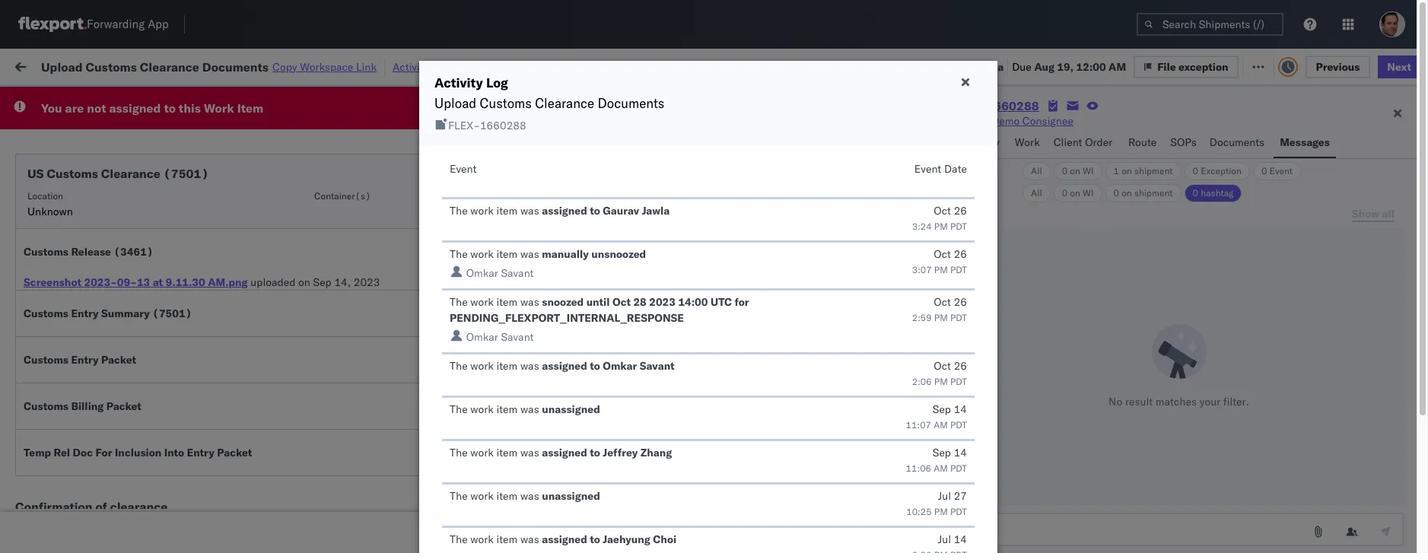 Task type: describe. For each thing, give the bounding box(es) containing it.
2 11:59 from the top
[[253, 186, 282, 200]]

clearance up "work,"
[[140, 59, 199, 74]]

jul for 27
[[938, 489, 951, 503]]

angeles, down into
[[163, 487, 205, 500]]

forwarding app link
[[18, 17, 169, 32]]

customs down 'screenshot'
[[24, 307, 68, 320]]

omkar up the work item was
[[466, 266, 498, 280]]

0 event
[[1262, 165, 1293, 177]]

ceau7522281, hlxu6269489, hlxu8034992 for schedule pickup from los angeles, ca link associated with fourth schedule pickup from los angeles, ca "button" from the bottom
[[968, 219, 1204, 233]]

1 lhuu7894563, from the top
[[968, 353, 1046, 367]]

6 flex-1846748 from the top
[[866, 320, 945, 334]]

3 hlxu8034992 from the top
[[1129, 219, 1204, 233]]

2 ceau7522281, from the top
[[968, 186, 1046, 199]]

3 lhuu7894563, from the top
[[968, 420, 1046, 434]]

2023-
[[84, 276, 117, 289]]

assigned for the work item was assigned to gaurav jawla
[[542, 204, 587, 218]]

numbers for container numbers
[[968, 130, 1005, 142]]

1 resize handle column header from the left
[[225, 118, 243, 553]]

0 vertical spatial for
[[146, 94, 159, 105]]

1 hlxu6269489, from the top
[[1049, 152, 1126, 166]]

numbers for mbl/mawb numbers
[[1125, 124, 1163, 135]]

jul for 14
[[938, 532, 951, 546]]

10 resize handle column header from the left
[[1343, 118, 1361, 553]]

0 horizontal spatial gaurav
[[603, 204, 640, 218]]

6 the from the top
[[450, 446, 468, 459]]

upload customs clearance documents copy workspace link
[[41, 59, 377, 74]]

due aug 19, 12:00 am
[[1013, 60, 1127, 73]]

angeles, down the us customs clearance (7501) at the left top of page
[[163, 185, 205, 199]]

sep 14 11:07 am pdt
[[906, 402, 967, 430]]

3 fcl from the top
[[514, 220, 534, 233]]

4 the from the top
[[450, 359, 468, 373]]

account
[[763, 521, 803, 535]]

for
[[96, 446, 112, 460]]

6 1846748 from the top
[[899, 320, 945, 334]]

oct for oct 26 2:59 pm pdt
[[934, 295, 951, 309]]

exception
[[1201, 165, 1242, 177]]

aug
[[1035, 60, 1055, 73]]

2 schedule pickup from los angeles, ca button from the top
[[35, 218, 222, 235]]

am right the 6:00
[[278, 454, 296, 468]]

rel
[[54, 446, 70, 460]]

6 was from the top
[[521, 446, 539, 459]]

documents inside button
[[35, 327, 90, 341]]

workitem button
[[9, 121, 228, 136]]

assigned for the work item was assigned to omkar savant
[[542, 359, 587, 373]]

1 schedule from the top
[[35, 152, 80, 166]]

confirm pickup from los angeles, ca link
[[35, 419, 216, 434]]

flex-1660288 link
[[949, 98, 1040, 113]]

confirmation of clearance
[[15, 499, 168, 515]]

the work item was assigned to jeffrey zhang
[[450, 446, 672, 459]]

1 schedule pickup from los angeles, ca button from the top
[[35, 185, 222, 201]]

5 the from the top
[[450, 402, 468, 416]]

consignee inside flexport demo consignee link
[[1023, 114, 1074, 128]]

2023 inside snoozed until oct 28 2023 14:00 utc for pending_flexport_internal_response
[[649, 295, 676, 309]]

status : ready for work, blocked, in progress
[[83, 94, 276, 105]]

client order button
[[1048, 129, 1123, 158]]

omkar down snoozed until oct 28 2023 14:00 utc for pending_flexport_internal_response
[[603, 359, 637, 373]]

jul 27 10:25 pm pdt
[[907, 489, 967, 517]]

customs billing packet
[[24, 400, 142, 413]]

upload customs clearance documents link
[[35, 311, 224, 341]]

operator:
[[891, 60, 937, 73]]

confirm pickup from los angeles, ca button
[[35, 419, 216, 436]]

9.11.30
[[166, 276, 205, 289]]

2 hlxu8034992 from the top
[[1129, 186, 1204, 199]]

0 horizontal spatial summary
[[101, 307, 150, 320]]

app
[[148, 17, 169, 32]]

oct 26 3:07 pm pdt
[[912, 247, 967, 276]]

0 horizontal spatial 2023
[[354, 276, 380, 289]]

6 ocean fcl from the top
[[480, 320, 534, 334]]

los for 5th schedule pickup from los angeles, ca "button" from the bottom
[[143, 185, 161, 199]]

2 lhuu7894563, from the top
[[968, 387, 1046, 400]]

temp rel doc for inclusion into entry packet
[[24, 446, 252, 460]]

(7501) for customs entry summary (7501)
[[152, 307, 192, 320]]

temp
[[24, 446, 51, 460]]

pdt for oct 26 3:24 pm pdt
[[951, 221, 967, 232]]

snoozed until oct 28 2023 14:00 utc for pending_flexport_internal_response
[[450, 295, 749, 325]]

0 vertical spatial work
[[166, 59, 193, 73]]

event for event
[[450, 162, 477, 176]]

1 horizontal spatial choi
[[1314, 521, 1336, 535]]

sops
[[1171, 135, 1197, 149]]

the work item was unassigned for jul
[[450, 489, 600, 503]]

11:06
[[906, 462, 932, 474]]

14 for sep 14 11:07 am pdt
[[954, 402, 967, 416]]

schedule pickup from los angeles, ca for schedule pickup from los angeles, ca link corresponding to first schedule pickup from los angeles, ca "button" from the bottom
[[35, 487, 222, 500]]

1 vertical spatial 1660288
[[480, 119, 526, 132]]

snooze
[[425, 124, 455, 135]]

flexport. image
[[18, 17, 87, 32]]

4 flex-1889466 from the top
[[866, 454, 945, 468]]

7 schedule from the top
[[35, 386, 80, 400]]

to for the work item was assigned to jeffrey zhang
[[590, 446, 600, 459]]

11 resize handle column header from the left
[[1390, 118, 1408, 553]]

screenshot 2023-09-13 at 9.11.30 am.png uploaded on sep 14, 2023
[[24, 276, 380, 289]]

customs up location on the left of the page
[[47, 166, 98, 181]]

savant down the gaurav jawla
[[1301, 220, 1334, 233]]

customs release (3461)
[[24, 245, 153, 259]]

by:
[[55, 93, 70, 107]]

1 1889466 from the top
[[899, 354, 945, 367]]

14:00
[[678, 295, 708, 309]]

customs up mode "button"
[[480, 95, 532, 111]]

2 ocean fcl from the top
[[480, 186, 534, 200]]

schedule pickup from los angeles, ca link for fourth schedule pickup from los angeles, ca "button" from the bottom
[[35, 218, 222, 233]]

2022 for confirm pickup from los angeles, ca link
[[365, 421, 392, 434]]

2 vertical spatial entry
[[187, 446, 214, 460]]

select for customs billing packet
[[830, 400, 862, 413]]

1 vertical spatial upload
[[435, 95, 477, 111]]

select file button for customs entry packet
[[820, 349, 892, 371]]

1 fcl from the top
[[514, 153, 534, 166]]

3:07
[[912, 264, 932, 276]]

route button
[[1123, 129, 1165, 158]]

angeles, right 13
[[163, 286, 205, 300]]

7 fcl from the top
[[514, 354, 534, 367]]

0 exception
[[1193, 165, 1242, 177]]

2:06
[[912, 376, 932, 387]]

1 vertical spatial gaurav
[[1266, 153, 1301, 166]]

3 lhuu7894563, uetu5238478 from the top
[[968, 420, 1123, 434]]

8 ocean fcl from the top
[[480, 387, 534, 401]]

4 resize handle column header from the left
[[557, 118, 575, 553]]

1 - from the left
[[806, 521, 813, 535]]

5 fcl from the top
[[514, 287, 534, 300]]

flexport demo consignee link
[[949, 113, 1074, 129]]

the work item was
[[450, 295, 539, 309]]

4 ceau7522281, hlxu6269489, hlxu8034992 from the top
[[968, 253, 1204, 266]]

3 ocean fcl from the top
[[480, 220, 534, 233]]

all button for internal
[[1023, 184, 1051, 202]]

activity log button
[[393, 58, 449, 75]]

2 1889466 from the top
[[899, 387, 945, 401]]

3 resize handle column header from the left
[[455, 118, 473, 553]]

0 vertical spatial gaurav
[[937, 60, 974, 73]]

clearance inside button
[[118, 312, 167, 325]]

confirmation
[[15, 499, 92, 515]]

activity inside button
[[393, 60, 429, 73]]

4 1889466 from the top
[[899, 454, 945, 468]]

delivery for second schedule delivery appointment button from the top of the page
[[83, 252, 122, 266]]

us
[[27, 166, 44, 181]]

10 fcl from the top
[[514, 488, 534, 501]]

5 resize handle column header from the left
[[659, 118, 677, 553]]

2 horizontal spatial event
[[1270, 165, 1293, 177]]

maeu9408431
[[1070, 521, 1147, 535]]

4 ocean fcl from the top
[[480, 253, 534, 267]]

2 hlxu6269489, from the top
[[1049, 186, 1126, 199]]

4, for 1st schedule delivery appointment link
[[353, 153, 363, 166]]

2 uetu5238478 from the top
[[1049, 387, 1123, 400]]

6 resize handle column header from the left
[[816, 118, 834, 553]]

2 item from the top
[[497, 247, 518, 261]]

Search Shipments (/) text field
[[1137, 13, 1284, 36]]

client order
[[1054, 135, 1113, 149]]

pm inside oct 26 2:59 pm pdt
[[935, 312, 948, 323]]

import
[[129, 59, 164, 73]]

2 horizontal spatial jawla
[[1303, 153, 1330, 166]]

clearance up mode "button"
[[535, 95, 595, 111]]

release
[[71, 245, 111, 259]]

oct inside snoozed until oct 28 2023 14:00 utc for pending_flexport_internal_response
[[613, 295, 631, 309]]

confirm for confirm delivery
[[35, 453, 74, 467]]

11:59 pm pdt, nov 4, 2022 for fourth schedule pickup from los angeles, ca "button" from the bottom
[[253, 220, 392, 233]]

2 flex-1846748 from the top
[[866, 186, 945, 200]]

26 for oct 26 3:07 pm pdt
[[954, 247, 967, 261]]

pm up uploaded
[[285, 220, 302, 233]]

11:07
[[906, 419, 932, 430]]

4 hlxu6269489, from the top
[[1049, 253, 1126, 266]]

customs up 'customs billing packet'
[[24, 353, 68, 367]]

pst, for pm
[[298, 421, 321, 434]]

savant down the work item was
[[501, 330, 534, 344]]

3 the from the top
[[450, 295, 468, 309]]

8 item from the top
[[497, 532, 518, 546]]

customs up :
[[86, 59, 137, 74]]

hbl number(s)
[[601, 190, 671, 202]]

ready
[[117, 94, 144, 105]]

11:59 for schedule pickup from los angeles, ca link associated with fourth schedule pickup from los angeles, ca "button" from the bottom
[[253, 220, 282, 233]]

2130387
[[899, 521, 945, 535]]

0 vertical spatial flex-1660288
[[949, 98, 1040, 113]]

no result matches your filter.
[[1109, 395, 1250, 409]]

11 ocean fcl from the top
[[480, 521, 534, 535]]

187
[[351, 59, 371, 73]]

utc
[[711, 295, 732, 309]]

1 horizontal spatial at
[[303, 59, 313, 73]]

deadline
[[253, 124, 289, 135]]

4 schedule pickup from los angeles, ca button from the top
[[35, 352, 222, 369]]

1 horizontal spatial work
[[204, 100, 234, 116]]

copy
[[273, 60, 297, 73]]

los for third schedule pickup from los angeles, ca "button" from the bottom of the page
[[143, 286, 161, 300]]

unassigned for jul 27
[[542, 489, 600, 503]]

test123456 for omkar savant
[[1070, 220, 1134, 233]]

2 flex-1889466 from the top
[[866, 387, 945, 401]]

pdt for oct 26 2:06 pm pdt
[[951, 376, 967, 387]]

external
[[955, 165, 991, 177]]

angeles, up 9.11.30
[[163, 219, 205, 233]]

6 hlxu6269489, from the top
[[1049, 320, 1126, 333]]

progress
[[239, 94, 276, 105]]

pm left 14,
[[285, 287, 302, 300]]

3 1846748 from the top
[[899, 220, 945, 233]]

1893174
[[899, 488, 945, 501]]

26 for oct 26 2:59 pm pdt
[[954, 295, 967, 309]]

savant down the work item was manually unsnoozed
[[501, 266, 534, 280]]

7 was from the top
[[521, 489, 539, 503]]

14,
[[334, 276, 351, 289]]

doc
[[73, 446, 93, 460]]

messages
[[1280, 135, 1330, 149]]

10 ocean fcl from the top
[[480, 488, 534, 501]]

pickup for fourth schedule pickup from los angeles, ca "button" from the bottom
[[83, 219, 116, 233]]

8 schedule from the top
[[35, 487, 80, 500]]

screenshot
[[24, 276, 81, 289]]

matches
[[1156, 395, 1197, 409]]

karl
[[815, 521, 835, 535]]

omkar savant for snoozed until oct 28 2023 14:00 utc for pending_flexport_internal_response
[[466, 330, 534, 344]]

pdt for sep 14 11:06 am pdt
[[951, 462, 967, 474]]

0 vertical spatial flexport demo consignee
[[949, 114, 1074, 128]]

customs inside upload customs clearance documents link
[[72, 312, 115, 325]]

forwarding
[[87, 17, 145, 32]]

am right 12:00
[[1109, 60, 1127, 73]]

Search Work text field
[[916, 54, 1082, 77]]

test123456 for gaurav jawla
[[1070, 153, 1134, 166]]

jaehyung choi - test origin agent
[[1266, 521, 1429, 535]]

ca for fourth schedule pickup from los angeles, ca "button" from the bottom
[[208, 219, 222, 233]]

2:59
[[912, 312, 932, 323]]

4 hlxu8034992 from the top
[[1129, 253, 1204, 266]]

in
[[228, 94, 236, 105]]

3 schedule delivery appointment link from the top
[[35, 386, 187, 401]]

0 vertical spatial activity log
[[393, 60, 449, 73]]

6 hlxu8034992 from the top
[[1129, 320, 1204, 333]]

internal
[[955, 187, 989, 199]]

2022 for schedule pickup from los angeles, ca link associated with fourth schedule pickup from los angeles, ca "button" from the bottom
[[366, 220, 392, 233]]

packet for customs entry packet
[[101, 353, 136, 367]]

customs up 'screenshot'
[[24, 245, 68, 259]]

from down the us customs clearance (7501) at the left top of page
[[118, 185, 141, 199]]

3 appointment from the top
[[125, 386, 187, 400]]

lagerfeld
[[838, 521, 883, 535]]

previous button
[[1306, 55, 1371, 78]]

location
[[27, 190, 63, 202]]

3 item from the top
[[497, 295, 518, 309]]

sops button
[[1165, 129, 1204, 158]]

1 appointment from the top
[[125, 152, 187, 166]]

flex-1893174
[[866, 488, 945, 501]]

2022 for confirm delivery link
[[366, 454, 392, 468]]

confirm for confirm pickup from los angeles, ca
[[35, 420, 74, 433]]

ceau7522281, for schedule pickup from los angeles, ca link corresponding to third schedule pickup from los angeles, ca "button" from the bottom of the page
[[968, 286, 1046, 300]]

8 resize handle column header from the left
[[1044, 118, 1062, 553]]

1 the from the top
[[450, 204, 468, 218]]

2 pdt, from the top
[[304, 186, 328, 200]]

schedule pickup from los angeles, ca link for third schedule pickup from los angeles, ca "button" from the bottom of the page
[[35, 285, 222, 300]]

risk
[[315, 59, 333, 73]]

import work button
[[123, 49, 199, 83]]

1 was from the top
[[521, 204, 539, 218]]

1 horizontal spatial jawla
[[976, 60, 1004, 73]]

0 horizontal spatial flexport
[[583, 488, 622, 501]]

select for customs entry packet
[[830, 353, 862, 367]]

from down upload customs clearance documents button
[[118, 353, 141, 366]]

entry for summary
[[71, 307, 99, 320]]

container numbers
[[968, 118, 1008, 142]]

4 was from the top
[[521, 359, 539, 373]]

6 fcl from the top
[[514, 320, 534, 334]]

wi for 1
[[1083, 165, 1094, 177]]

1 vertical spatial flexport demo consignee
[[583, 488, 707, 501]]

hbl
[[601, 190, 619, 202]]

4 fcl from the top
[[514, 253, 534, 267]]

1 vertical spatial flex-1660288
[[448, 119, 526, 132]]

angeles, down upload customs clearance documents button
[[163, 353, 205, 366]]

route
[[1129, 135, 1157, 149]]

summary inside button
[[955, 135, 1000, 149]]

ceau7522281, for 1st schedule delivery appointment link
[[968, 152, 1046, 166]]

14 for jul 14
[[954, 532, 967, 546]]

2 vertical spatial work
[[1015, 135, 1040, 149]]

upload customs clearance documents button
[[35, 311, 224, 343]]

from up (3461)
[[118, 219, 141, 233]]

customs entry packet
[[24, 353, 136, 367]]

2 schedule from the top
[[35, 185, 80, 199]]

pm right '4:00'
[[278, 421, 295, 434]]

1 hlxu8034992 from the top
[[1129, 152, 1204, 166]]

11:59 pm pdt, nov 4, 2022 for 1st schedule delivery appointment button from the top of the page
[[253, 153, 392, 166]]

1 horizontal spatial flexport
[[949, 114, 989, 128]]

schedule pickup from los angeles, ca link for first schedule pickup from los angeles, ca "button" from the bottom
[[35, 486, 222, 501]]

11 fcl from the top
[[514, 521, 534, 535]]

pickup for third schedule pickup from los angeles, ca "button" from the bottom of the page
[[83, 286, 116, 300]]

3 flex-1889466 from the top
[[866, 421, 945, 434]]

5 hlxu8034992 from the top
[[1129, 286, 1204, 300]]

5 was from the top
[[521, 402, 539, 416]]

pickup for 5th schedule pickup from los angeles, ca "button" from the bottom
[[83, 185, 116, 199]]

4 item from the top
[[497, 359, 518, 373]]

customs left billing
[[24, 400, 68, 413]]

ca for 5th schedule pickup from los angeles, ca "button" from the bottom
[[208, 185, 222, 199]]

14 for sep 14 11:06 am pdt
[[954, 446, 967, 459]]

action
[[1375, 59, 1409, 73]]

2 test123456 from the top
[[1070, 186, 1134, 200]]

pm left container(s)
[[285, 186, 302, 200]]

ca for the confirm pickup from los angeles, ca button
[[202, 420, 216, 433]]

log inside button
[[432, 60, 449, 73]]

omkar down 0 event
[[1266, 220, 1298, 233]]

schedule pickup from los angeles, ca link for 5th schedule pickup from los angeles, ca "button" from the bottom
[[35, 185, 222, 200]]

2 - from the left
[[1339, 521, 1346, 535]]

1 vertical spatial activity log
[[435, 75, 508, 91]]

1 item from the top
[[497, 204, 518, 218]]

1 schedule delivery appointment button from the top
[[35, 151, 187, 168]]



Task type: locate. For each thing, give the bounding box(es) containing it.
None text field
[[955, 513, 1404, 547]]

to for the work item was assigned to jaehyung choi
[[590, 532, 600, 546]]

pst, for am
[[298, 454, 322, 468]]

3 ceau7522281, from the top
[[968, 219, 1046, 233]]

1 horizontal spatial consignee
[[1023, 114, 1074, 128]]

unknown
[[27, 205, 73, 218]]

save
[[879, 526, 903, 540]]

3 test123456 from the top
[[1070, 220, 1134, 233]]

0 horizontal spatial flexport demo consignee
[[583, 488, 707, 501]]

schedule up unknown
[[35, 185, 80, 199]]

appointment up 13
[[125, 252, 187, 266]]

1 vertical spatial 0 on wi
[[1062, 187, 1094, 199]]

7 ocean fcl from the top
[[480, 354, 534, 367]]

0 vertical spatial the work item was unassigned
[[450, 402, 600, 416]]

omkar savant for manually unsnoozed
[[466, 266, 534, 280]]

0 vertical spatial dec
[[323, 421, 343, 434]]

dec for 23,
[[323, 421, 343, 434]]

1 uetu5238478 from the top
[[1049, 353, 1123, 367]]

8 the from the top
[[450, 532, 468, 546]]

pst, down 4:00 pm pst, dec 23, 2022
[[298, 454, 322, 468]]

0 vertical spatial select
[[830, 353, 862, 367]]

shipment up the 0 on shipment
[[1135, 165, 1173, 177]]

778 at risk
[[281, 59, 333, 73]]

1 schedule delivery appointment link from the top
[[35, 151, 187, 166]]

0 vertical spatial 0 on wi
[[1062, 165, 1094, 177]]

oct inside oct 26 2:06 pm pdt
[[934, 359, 951, 373]]

flex-1889466
[[866, 354, 945, 367], [866, 387, 945, 401], [866, 421, 945, 434], [866, 454, 945, 468]]

pdt down '27'
[[951, 506, 967, 517]]

operator
[[1266, 124, 1303, 135]]

pm down deadline
[[285, 153, 302, 166]]

0 horizontal spatial consignee
[[656, 488, 707, 501]]

26 for oct 26 3:24 pm pdt
[[954, 204, 967, 218]]

1 jul from the top
[[938, 489, 951, 503]]

1 the work item was unassigned from the top
[[450, 402, 600, 416]]

14 down oct 26 2:06 pm pdt in the bottom right of the page
[[954, 402, 967, 416]]

summary
[[955, 135, 1000, 149], [101, 307, 150, 320]]

11:59 pm pdt, nov 4, 2022 for third schedule pickup from los angeles, ca "button" from the bottom of the page
[[253, 287, 392, 300]]

1 1846748 from the top
[[899, 153, 945, 166]]

3 hlxu6269489, from the top
[[1049, 219, 1126, 233]]

11:59 pm pdt, nov 4, 2022
[[253, 153, 392, 166], [253, 186, 392, 200], [253, 220, 392, 233], [253, 287, 392, 300]]

jul inside jul 27 10:25 pm pdt
[[938, 489, 951, 503]]

schedule delivery appointment link up 2023-
[[35, 252, 187, 267]]

pdt for sep 14 11:07 am pdt
[[951, 419, 967, 430]]

choi left origin at right bottom
[[1314, 521, 1336, 535]]

pm inside oct 26 3:24 pm pdt
[[935, 221, 948, 232]]

1 horizontal spatial gaurav
[[937, 60, 974, 73]]

ca for first schedule pickup from los angeles, ca "button" from the bottom
[[208, 487, 222, 500]]

26 for oct 26 2:06 pm pdt
[[954, 359, 967, 373]]

0 vertical spatial demo
[[992, 114, 1020, 128]]

flex-1889466 button
[[842, 350, 948, 371], [842, 350, 948, 371], [842, 383, 948, 405], [842, 383, 948, 405], [842, 417, 948, 438], [842, 417, 948, 438], [842, 450, 948, 472], [842, 450, 948, 472]]

2 shipment from the top
[[1135, 187, 1173, 199]]

0 horizontal spatial for
[[146, 94, 159, 105]]

schedule delivery appointment for 2nd schedule delivery appointment link from the bottom
[[35, 252, 187, 266]]

summary button
[[948, 129, 1009, 158]]

summary down container
[[955, 135, 1000, 149]]

pdt down internal
[[951, 221, 967, 232]]

the work item was assigned to omkar savant
[[450, 359, 675, 373]]

pdt for jul 27 10:25 pm pdt
[[951, 506, 967, 517]]

oct for oct 26 3:07 pm pdt
[[934, 247, 951, 261]]

pdt right 3:07 on the right of page
[[951, 264, 967, 276]]

schedule delivery appointment link up confirm pickup from los angeles, ca link
[[35, 386, 187, 401]]

oct 26 2:59 pm pdt
[[912, 295, 967, 323]]

documents inside "button"
[[1210, 135, 1265, 149]]

summary down 09-
[[101, 307, 150, 320]]

1 vertical spatial test123456
[[1070, 186, 1134, 200]]

4 schedule from the top
[[35, 252, 80, 266]]

pdt up '27'
[[951, 462, 967, 474]]

pdt inside sep 14 11:06 am pdt
[[951, 462, 967, 474]]

filtered
[[15, 93, 52, 107]]

the
[[450, 204, 468, 218], [450, 247, 468, 261], [450, 295, 468, 309], [450, 359, 468, 373], [450, 402, 468, 416], [450, 446, 468, 459], [450, 489, 468, 503], [450, 532, 468, 546]]

8 was from the top
[[521, 532, 539, 546]]

2 vertical spatial test123456
[[1070, 220, 1134, 233]]

2 horizontal spatial work
[[1015, 135, 1040, 149]]

oct inside oct 26 3:24 pm pdt
[[934, 204, 951, 218]]

pm inside oct 26 2:06 pm pdt
[[935, 376, 948, 387]]

1846748 down 3:07 on the right of page
[[899, 287, 945, 300]]

0 horizontal spatial numbers
[[968, 130, 1005, 142]]

pickup down billing
[[77, 420, 110, 433]]

schedule delivery appointment button
[[35, 151, 187, 168], [35, 252, 187, 268], [35, 386, 187, 402]]

flex-1889466 up 11:07
[[866, 387, 945, 401]]

ceau7522281, hlxu6269489, hlxu8034992 for schedule pickup from los angeles, ca link corresponding to third schedule pickup from los angeles, ca "button" from the bottom of the page
[[968, 286, 1204, 300]]

1 vertical spatial sep
[[933, 402, 951, 416]]

4 1846748 from the top
[[899, 253, 945, 267]]

schedule down confirm delivery button
[[35, 487, 80, 500]]

4 ceau7522281, from the top
[[968, 253, 1046, 266]]

pickup down the us customs clearance (7501) at the left top of page
[[83, 185, 116, 199]]

my work
[[15, 55, 83, 76]]

omkar down the work item was
[[466, 330, 498, 344]]

schedule up 'screenshot'
[[35, 252, 80, 266]]

1 horizontal spatial -
[[1339, 521, 1346, 535]]

26 inside oct 26 3:07 pm pdt
[[954, 247, 967, 261]]

to for the work item was assigned to gaurav jawla
[[590, 204, 600, 218]]

7 item from the top
[[497, 489, 518, 503]]

los for fourth schedule pickup from los angeles, ca "button" from the bottom
[[143, 219, 161, 233]]

packet for customs billing packet
[[106, 400, 142, 413]]

event for event date
[[915, 162, 942, 176]]

1 ceau7522281, from the top
[[968, 152, 1046, 166]]

flex-2130387
[[866, 521, 945, 535]]

0
[[1062, 165, 1068, 177], [1193, 165, 1199, 177], [1262, 165, 1268, 177], [1062, 187, 1068, 199], [1114, 187, 1120, 199], [1193, 187, 1199, 199]]

1 vertical spatial all
[[1031, 187, 1043, 199]]

7 resize handle column header from the left
[[942, 118, 960, 553]]

1 vertical spatial flexport
[[583, 488, 622, 501]]

container(s)
[[314, 190, 371, 202]]

1 vertical spatial select file
[[830, 400, 883, 413]]

flex-1889466 up flex-1893174
[[866, 454, 945, 468]]

schedule pickup from los angeles, ca link down the us customs clearance (7501) at the left top of page
[[35, 185, 222, 200]]

3 nov from the top
[[331, 220, 351, 233]]

0 horizontal spatial choi
[[653, 532, 677, 546]]

4 uetu5238478 from the top
[[1049, 454, 1123, 467]]

10:25
[[907, 506, 932, 517]]

26 up sep 14 11:07 am pdt
[[954, 359, 967, 373]]

bosch
[[583, 186, 613, 200], [685, 186, 715, 200], [583, 253, 613, 267], [583, 287, 613, 300], [685, 287, 715, 300], [583, 320, 613, 334], [685, 320, 715, 334], [583, 354, 613, 367], [685, 354, 715, 367], [583, 387, 613, 401], [685, 387, 715, 401], [583, 454, 613, 468]]

oct 26 2:06 pm pdt
[[912, 359, 967, 387]]

sep for the work item was unassigned
[[933, 402, 951, 416]]

1 abcdefg78456546 from the top
[[1070, 354, 1172, 367]]

2 vertical spatial omkar savant
[[466, 330, 534, 344]]

1 horizontal spatial flex-1660288
[[949, 98, 1040, 113]]

1 vertical spatial jul
[[938, 532, 951, 546]]

1 vertical spatial work
[[204, 100, 234, 116]]

1 vertical spatial abcdefg78456546
[[1070, 387, 1172, 401]]

0 vertical spatial all button
[[1023, 162, 1051, 180]]

pm
[[285, 153, 302, 166], [285, 186, 302, 200], [285, 220, 302, 233], [935, 221, 948, 232], [935, 264, 948, 276], [285, 287, 302, 300], [935, 312, 948, 323], [935, 376, 948, 387], [278, 421, 295, 434], [935, 506, 948, 517]]

2 vertical spatial 14
[[954, 532, 967, 546]]

1889466 up 1893174
[[899, 454, 945, 468]]

1 vertical spatial jawla
[[1303, 153, 1330, 166]]

flexport up summary button
[[949, 114, 989, 128]]

sep
[[313, 276, 332, 289], [933, 402, 951, 416], [933, 446, 951, 459]]

0 vertical spatial sep
[[313, 276, 332, 289]]

schedule delivery appointment for third schedule delivery appointment link from the top
[[35, 386, 187, 400]]

pickup for the confirm pickup from los angeles, ca button
[[77, 420, 110, 433]]

appointment up the us customs clearance (7501) at the left top of page
[[125, 152, 187, 166]]

2 vertical spatial jawla
[[642, 204, 670, 218]]

flex-1846748 up 2:06
[[866, 320, 945, 334]]

wi for 0
[[1083, 187, 1094, 199]]

2 lhuu7894563, uetu5238478 from the top
[[968, 387, 1123, 400]]

pickup inside button
[[77, 420, 110, 433]]

2022 for 1st schedule delivery appointment link
[[366, 153, 392, 166]]

event down snooze
[[450, 162, 477, 176]]

5 item from the top
[[497, 402, 518, 416]]

3 1889466 from the top
[[899, 421, 945, 434]]

dec for 24,
[[324, 454, 344, 468]]

oct inside oct 26 3:07 pm pdt
[[934, 247, 951, 261]]

11:59
[[253, 153, 282, 166], [253, 186, 282, 200], [253, 220, 282, 233], [253, 287, 282, 300]]

pm right 2:59 at right bottom
[[935, 312, 948, 323]]

am inside sep 14 11:06 am pdt
[[934, 462, 948, 474]]

from right of
[[118, 487, 141, 500]]

0 vertical spatial wi
[[1083, 165, 1094, 177]]

upload inside button
[[35, 312, 70, 325]]

schedule pickup from los angeles, ca for schedule pickup from los angeles, ca link corresponding to third schedule pickup from los angeles, ca "button" from the bottom of the page
[[35, 286, 222, 300]]

flex-1846748 down 3:07 on the right of page
[[866, 287, 945, 300]]

customs entry summary (7501)
[[24, 307, 192, 320]]

2 schedule delivery appointment button from the top
[[35, 252, 187, 268]]

2 was from the top
[[521, 247, 539, 261]]

1 schedule pickup from los angeles, ca link from the top
[[35, 185, 222, 200]]

upload customs clearance documents inside upload customs clearance documents link
[[35, 312, 167, 341]]

unassigned down the work item was assigned to omkar savant
[[542, 402, 600, 416]]

6 ceau7522281, hlxu6269489, hlxu8034992 from the top
[[968, 320, 1204, 333]]

4, for schedule pickup from los angeles, ca link corresponding to third schedule pickup from los angeles, ca "button" from the bottom of the page
[[353, 287, 363, 300]]

the work item was unassigned up the 'the work item was assigned to jeffrey zhang'
[[450, 402, 600, 416]]

2 confirm from the top
[[35, 453, 74, 467]]

lhuu7894563, uetu5238478
[[968, 353, 1123, 367], [968, 387, 1123, 400], [968, 420, 1123, 434], [968, 454, 1123, 467]]

link
[[356, 60, 377, 73]]

2 fcl from the top
[[514, 186, 534, 200]]

schedule pickup from los angeles, ca for schedule pickup from los angeles, ca link corresponding to second schedule pickup from los angeles, ca "button" from the bottom of the page
[[35, 353, 222, 366]]

los down upload customs clearance documents button
[[143, 353, 161, 366]]

savant down 28
[[640, 359, 675, 373]]

ca for second schedule pickup from los angeles, ca "button" from the bottom of the page
[[208, 353, 222, 366]]

0 vertical spatial entry
[[71, 307, 99, 320]]

0 vertical spatial activity
[[393, 60, 429, 73]]

schedule delivery appointment button up 2023-
[[35, 252, 187, 268]]

0 vertical spatial jul
[[938, 489, 951, 503]]

0 vertical spatial summary
[[955, 135, 1000, 149]]

0 horizontal spatial flex-1660288
[[448, 119, 526, 132]]

1 horizontal spatial event
[[915, 162, 942, 176]]

ca
[[208, 185, 222, 199], [208, 219, 222, 233], [208, 286, 222, 300], [208, 353, 222, 366], [202, 420, 216, 433], [208, 487, 222, 500]]

1 test123456 from the top
[[1070, 153, 1134, 166]]

the work item was unassigned down the 'the work item was assigned to jeffrey zhang'
[[450, 489, 600, 503]]

oct 26 3:24 pm pdt
[[912, 204, 967, 232]]

jawla
[[976, 60, 1004, 73], [1303, 153, 1330, 166], [642, 204, 670, 218]]

1660288 up container numbers button
[[987, 98, 1040, 113]]

select file for customs entry packet
[[830, 353, 883, 367]]

log right track
[[432, 60, 449, 73]]

pdt inside oct 26 3:24 pm pdt
[[951, 221, 967, 232]]

file exception button
[[1145, 54, 1249, 77], [1145, 54, 1249, 77], [1134, 55, 1239, 78], [1134, 55, 1239, 78]]

delivery
[[83, 152, 122, 166], [83, 252, 122, 266], [83, 386, 122, 400], [77, 453, 116, 467]]

- left karl
[[806, 521, 813, 535]]

1 vertical spatial select file button
[[820, 395, 892, 418]]

0 horizontal spatial 1660288
[[480, 119, 526, 132]]

pdt inside sep 14 11:07 am pdt
[[951, 419, 967, 430]]

schedule delivery appointment link down workitem 'button'
[[35, 151, 187, 166]]

2 vertical spatial appointment
[[125, 386, 187, 400]]

packet up confirm pickup from los angeles, ca
[[106, 400, 142, 413]]

pdt, for 1st schedule delivery appointment link
[[304, 153, 328, 166]]

4 4, from the top
[[353, 287, 363, 300]]

5 1846748 from the top
[[899, 287, 945, 300]]

delivery for 1st schedule delivery appointment button from the top of the page
[[83, 152, 122, 166]]

delivery for confirm delivery button
[[77, 453, 116, 467]]

los inside button
[[137, 420, 154, 433]]

pst, up 6:00 am pst, dec 24, 2022
[[298, 421, 321, 434]]

the work item was unassigned
[[450, 402, 600, 416], [450, 489, 600, 503]]

number(s)
[[622, 190, 671, 202]]

schedule pickup from los angeles, ca button down the us customs clearance (7501) at the left top of page
[[35, 185, 222, 201]]

2 unassigned from the top
[[542, 489, 600, 503]]

lhuu7894563,
[[968, 353, 1046, 367], [968, 387, 1046, 400], [968, 420, 1046, 434], [968, 454, 1046, 467]]

1 vertical spatial schedule delivery appointment button
[[35, 252, 187, 268]]

1 horizontal spatial for
[[735, 295, 749, 309]]

all button for external
[[1023, 162, 1051, 180]]

4 lhuu7894563, from the top
[[968, 454, 1046, 467]]

pdt for oct 26 2:59 pm pdt
[[951, 312, 967, 323]]

0 vertical spatial log
[[432, 60, 449, 73]]

4, down deadline button
[[353, 186, 363, 200]]

packet left the 6:00
[[217, 446, 252, 460]]

shipment down 1 on shipment
[[1135, 187, 1173, 199]]

activity
[[393, 60, 429, 73], [435, 75, 483, 91]]

1 14 from the top
[[954, 402, 967, 416]]

confirm delivery
[[35, 453, 116, 467]]

select file for customs billing packet
[[830, 400, 883, 413]]

6 item from the top
[[497, 446, 518, 459]]

not
[[87, 100, 106, 116]]

pdt inside jul 27 10:25 pm pdt
[[951, 506, 967, 517]]

sep for the work item was assigned to jeffrey zhang
[[933, 446, 951, 459]]

3 was from the top
[[521, 295, 539, 309]]

pickup down upload customs clearance documents button
[[83, 353, 116, 366]]

origin
[[1371, 521, 1401, 535]]

11:59 for 1st schedule delivery appointment link
[[253, 153, 282, 166]]

los up inclusion
[[137, 420, 154, 433]]

1 horizontal spatial demo
[[992, 114, 1020, 128]]

assigned for the work item was assigned to jaehyung choi
[[542, 532, 587, 546]]

activity up snooze
[[435, 75, 483, 91]]

0 horizontal spatial event
[[450, 162, 477, 176]]

26 inside oct 26 3:24 pm pdt
[[954, 204, 967, 218]]

omkar savant down the work item was
[[466, 330, 534, 344]]

26 inside oct 26 2:06 pm pdt
[[954, 359, 967, 373]]

0 horizontal spatial work
[[166, 59, 193, 73]]

1 vertical spatial demo
[[625, 488, 653, 501]]

0 vertical spatial consignee
[[1023, 114, 1074, 128]]

1 vertical spatial select
[[830, 400, 862, 413]]

1 vertical spatial entry
[[71, 353, 99, 367]]

0 vertical spatial 2023
[[354, 276, 380, 289]]

my
[[15, 55, 39, 76]]

1 nov from the top
[[331, 153, 351, 166]]

item
[[497, 204, 518, 218], [497, 247, 518, 261], [497, 295, 518, 309], [497, 359, 518, 373], [497, 402, 518, 416], [497, 446, 518, 459], [497, 489, 518, 503], [497, 532, 518, 546]]

clearance down workitem 'button'
[[101, 166, 161, 181]]

3 schedule pickup from los angeles, ca from the top
[[35, 286, 222, 300]]

3 schedule pickup from los angeles, ca button from the top
[[35, 285, 222, 302]]

14 right 2130387
[[954, 532, 967, 546]]

pdt inside oct 26 2:06 pm pdt
[[951, 376, 967, 387]]

numbers inside container numbers
[[968, 130, 1005, 142]]

1 vertical spatial schedule delivery appointment
[[35, 252, 187, 266]]

4 schedule pickup from los angeles, ca from the top
[[35, 353, 222, 366]]

5 ceau7522281, hlxu6269489, hlxu8034992 from the top
[[968, 286, 1204, 300]]

schedule pickup from los angeles, ca for schedule pickup from los angeles, ca link associated with fourth schedule pickup from los angeles, ca "button" from the bottom
[[35, 219, 222, 233]]

ocean fcl
[[480, 153, 534, 166], [480, 186, 534, 200], [480, 220, 534, 233], [480, 253, 534, 267], [480, 287, 534, 300], [480, 320, 534, 334], [480, 354, 534, 367], [480, 387, 534, 401], [480, 454, 534, 468], [480, 488, 534, 501], [480, 521, 534, 535]]

0 vertical spatial all
[[1031, 165, 1043, 177]]

5 ocean fcl from the top
[[480, 287, 534, 300]]

choi left "integration" at the bottom
[[653, 532, 677, 546]]

activity right link
[[393, 60, 429, 73]]

blocked,
[[187, 94, 226, 105]]

delivery inside confirm delivery link
[[77, 453, 116, 467]]

1 ocean fcl from the top
[[480, 153, 534, 166]]

1 pdt from the top
[[951, 221, 967, 232]]

upload up by:
[[41, 59, 83, 74]]

batch action button
[[1319, 54, 1419, 77]]

dec
[[323, 421, 343, 434], [324, 454, 344, 468]]

3 pdt, from the top
[[304, 220, 328, 233]]

pdt inside oct 26 3:07 pm pdt
[[951, 264, 967, 276]]

5 pdt from the top
[[951, 419, 967, 430]]

0 vertical spatial jawla
[[976, 60, 1004, 73]]

1 vertical spatial dec
[[324, 454, 344, 468]]

los for the confirm pickup from los angeles, ca button
[[137, 420, 154, 433]]

0 vertical spatial select file
[[830, 353, 883, 367]]

2 11:59 pm pdt, nov 4, 2022 from the top
[[253, 186, 392, 200]]

oct
[[934, 204, 951, 218], [934, 247, 951, 261], [613, 295, 631, 309], [934, 295, 951, 309], [934, 359, 951, 373]]

assigned for the work item was assigned to jeffrey zhang
[[542, 446, 587, 459]]

ca for third schedule pickup from los angeles, ca "button" from the bottom of the page
[[208, 286, 222, 300]]

4 schedule pickup from los angeles, ca link from the top
[[35, 352, 222, 367]]

4, for schedule pickup from los angeles, ca link associated with fourth schedule pickup from los angeles, ca "button" from the bottom
[[353, 220, 363, 233]]

select file button for customs billing packet
[[820, 395, 892, 418]]

schedule delivery appointment button up confirm pickup from los angeles, ca link
[[35, 386, 187, 402]]

1 vertical spatial pst,
[[298, 454, 322, 468]]

3 flex-1846748 from the top
[[866, 220, 945, 233]]

0 vertical spatial upload customs clearance documents
[[435, 95, 665, 111]]

7 the from the top
[[450, 489, 468, 503]]

2 vertical spatial schedule delivery appointment
[[35, 386, 187, 400]]

file exception
[[1168, 59, 1239, 73], [1158, 60, 1229, 73]]

11:59 for schedule pickup from los angeles, ca link corresponding to third schedule pickup from los angeles, ca "button" from the bottom of the page
[[253, 287, 282, 300]]

schedule pickup from los angeles, ca down the us customs clearance (7501) at the left top of page
[[35, 185, 222, 199]]

previous
[[1316, 60, 1360, 73]]

(3461)
[[114, 245, 153, 259]]

pdt, for schedule pickup from los angeles, ca link corresponding to third schedule pickup from los angeles, ca "button" from the bottom of the page
[[304, 287, 328, 300]]

-
[[806, 521, 813, 535], [1339, 521, 1346, 535]]

schedule pickup from los angeles, ca up customs entry summary (7501)
[[35, 286, 222, 300]]

2 select file from the top
[[830, 400, 883, 413]]

los right 09-
[[143, 286, 161, 300]]

pdt for oct 26 3:07 pm pdt
[[951, 264, 967, 276]]

uploaded
[[251, 276, 296, 289]]

1889466 up sep 14 11:06 am pdt
[[899, 421, 945, 434]]

1 horizontal spatial log
[[486, 75, 508, 91]]

oct inside oct 26 2:59 pm pdt
[[934, 295, 951, 309]]

0 horizontal spatial upload customs clearance documents
[[35, 312, 167, 341]]

1 horizontal spatial jaehyung
[[1266, 521, 1311, 535]]

1 horizontal spatial numbers
[[1125, 124, 1163, 135]]

ceau7522281, hlxu6269489, hlxu8034992 for upload customs clearance documents link on the bottom left of page
[[968, 320, 1204, 333]]

0 vertical spatial select file button
[[820, 349, 892, 371]]

am inside sep 14 11:07 am pdt
[[934, 419, 948, 430]]

sep left 14,
[[313, 276, 332, 289]]

14 inside sep 14 11:06 am pdt
[[954, 446, 967, 459]]

0 on wi for 1
[[1062, 165, 1094, 177]]

nov for third schedule pickup from los angeles, ca "button" from the bottom of the page
[[331, 287, 351, 300]]

numbers down container
[[968, 130, 1005, 142]]

los for second schedule pickup from los angeles, ca "button" from the bottom of the page
[[143, 353, 161, 366]]

0 vertical spatial abcdefg78456546
[[1070, 354, 1172, 367]]

for right utc
[[735, 295, 749, 309]]

2 schedule pickup from los angeles, ca from the top
[[35, 219, 222, 233]]

schedule pickup from los angeles, ca button down temp rel doc for inclusion into entry packet
[[35, 486, 222, 503]]

0 vertical spatial 14
[[954, 402, 967, 416]]

1 flex-1846748 from the top
[[866, 153, 945, 166]]

flex-1846748 up oct 26 3:24 pm pdt
[[866, 153, 945, 166]]

gaurav down hbl
[[603, 204, 640, 218]]

schedule delivery appointment link
[[35, 151, 187, 166], [35, 252, 187, 267], [35, 386, 187, 401]]

schedule pickup from los angeles, ca button down upload customs clearance documents button
[[35, 352, 222, 369]]

1846748 up oct 26 2:06 pm pdt in the bottom right of the page
[[899, 320, 945, 334]]

schedule pickup from los angeles, ca for 5th schedule pickup from los angeles, ca "button" from the bottom schedule pickup from los angeles, ca link
[[35, 185, 222, 199]]

customs down 2023-
[[72, 312, 115, 325]]

delivery for first schedule delivery appointment button from the bottom
[[83, 386, 122, 400]]

2 all button from the top
[[1023, 184, 1051, 202]]

the work item was unassigned for sep
[[450, 402, 600, 416]]

pdt inside oct 26 2:59 pm pdt
[[951, 312, 967, 323]]

0 vertical spatial packet
[[101, 353, 136, 367]]

5 hlxu6269489, from the top
[[1049, 286, 1126, 300]]

sep inside sep 14 11:07 am pdt
[[933, 402, 951, 416]]

pm right '10:25'
[[935, 506, 948, 517]]

inclusion
[[115, 446, 162, 460]]

2 vertical spatial packet
[[217, 446, 252, 460]]

to for the work item was assigned to omkar savant
[[590, 359, 600, 373]]

2 wi from the top
[[1083, 187, 1094, 199]]

(7501) for us customs clearance (7501)
[[164, 166, 209, 181]]

billing
[[71, 400, 104, 413]]

1 vertical spatial upload customs clearance documents
[[35, 312, 167, 341]]

1 vertical spatial consignee
[[656, 488, 707, 501]]

from inside button
[[112, 420, 135, 433]]

4:00
[[253, 421, 276, 434]]

2 vertical spatial schedule delivery appointment button
[[35, 386, 187, 402]]

0 horizontal spatial log
[[432, 60, 449, 73]]

for inside snoozed until oct 28 2023 14:00 utc for pending_flexport_internal_response
[[735, 295, 749, 309]]

am right 11:06
[[934, 462, 948, 474]]

select
[[830, 353, 862, 367], [830, 400, 862, 413]]

los
[[143, 185, 161, 199], [143, 219, 161, 233], [143, 286, 161, 300], [143, 353, 161, 366], [137, 420, 154, 433], [143, 487, 161, 500]]

2 all from the top
[[1031, 187, 1043, 199]]

schedule pickup from los angeles, ca link for second schedule pickup from los angeles, ca "button" from the bottom of the page
[[35, 352, 222, 367]]

26 down oct 26 3:24 pm pdt
[[954, 247, 967, 261]]

due
[[1013, 60, 1032, 73]]

1 vertical spatial 2023
[[649, 295, 676, 309]]

3 schedule delivery appointment button from the top
[[35, 386, 187, 402]]

- left origin at right bottom
[[1339, 521, 1346, 535]]

pm inside oct 26 3:07 pm pdt
[[935, 264, 948, 276]]

schedule delivery appointment for 1st schedule delivery appointment link
[[35, 152, 187, 166]]

flex-2130387 button
[[842, 517, 948, 539], [842, 517, 948, 539]]

test123456 down 1
[[1070, 186, 1134, 200]]

2 4, from the top
[[353, 186, 363, 200]]

pdt right 2:59 at right bottom
[[951, 312, 967, 323]]

jul 14
[[938, 532, 967, 546]]

0 vertical spatial 1660288
[[987, 98, 1040, 113]]

los for first schedule pickup from los angeles, ca "button" from the bottom
[[143, 487, 161, 500]]

schedule pickup from los angeles, ca
[[35, 185, 222, 199], [35, 219, 222, 233], [35, 286, 222, 300], [35, 353, 222, 366], [35, 487, 222, 500]]

3 26 from the top
[[954, 295, 967, 309]]

14 up '27'
[[954, 446, 967, 459]]

until
[[587, 295, 610, 309]]

1 horizontal spatial flexport demo consignee
[[949, 114, 1074, 128]]

1 ceau7522281, hlxu6269489, hlxu8034992 from the top
[[968, 152, 1204, 166]]

jawla down number(s)
[[642, 204, 670, 218]]

4 11:59 pm pdt, nov 4, 2022 from the top
[[253, 287, 392, 300]]

3 schedule from the top
[[35, 219, 80, 233]]

1846748 up oct 26 3:07 pm pdt
[[899, 220, 945, 233]]

1 on shipment
[[1114, 165, 1173, 177]]

schedule delivery appointment up confirm pickup from los angeles, ca link
[[35, 386, 187, 400]]

shipment for 1 on shipment
[[1135, 165, 1173, 177]]

1 vertical spatial at
[[153, 276, 163, 289]]

1660288
[[987, 98, 1040, 113], [480, 119, 526, 132]]

0 vertical spatial schedule delivery appointment button
[[35, 151, 187, 168]]

2 schedule delivery appointment from the top
[[35, 252, 187, 266]]

3 pdt from the top
[[951, 312, 967, 323]]

pm right 2:06
[[935, 376, 948, 387]]

messages button
[[1274, 129, 1336, 158]]

mode button
[[473, 121, 560, 136]]

1 horizontal spatial summary
[[955, 135, 1000, 149]]

1 vertical spatial log
[[486, 75, 508, 91]]

mbl/mawb
[[1070, 124, 1123, 135]]

pdt, for schedule pickup from los angeles, ca link associated with fourth schedule pickup from los angeles, ca "button" from the bottom
[[304, 220, 328, 233]]

entry for packet
[[71, 353, 99, 367]]

your
[[1200, 395, 1221, 409]]

4 11:59 from the top
[[253, 287, 282, 300]]

0 vertical spatial upload
[[41, 59, 83, 74]]

work
[[44, 55, 83, 76], [471, 204, 494, 218], [471, 247, 494, 261], [471, 295, 494, 309], [471, 359, 494, 373], [471, 402, 494, 416], [471, 446, 494, 459], [471, 489, 494, 503], [471, 532, 494, 546]]

26 inside oct 26 2:59 pm pdt
[[954, 295, 967, 309]]

resize handle column header
[[225, 118, 243, 553], [400, 118, 418, 553], [455, 118, 473, 553], [557, 118, 575, 553], [659, 118, 677, 553], [816, 118, 834, 553], [942, 118, 960, 553], [1044, 118, 1062, 553], [1240, 118, 1259, 553], [1343, 118, 1361, 553], [1390, 118, 1408, 553]]

1 vertical spatial for
[[735, 295, 749, 309]]

09-
[[117, 276, 137, 289]]

ca inside button
[[202, 420, 216, 433]]

1 schedule delivery appointment from the top
[[35, 152, 187, 166]]

workspace
[[300, 60, 353, 73]]

pm inside jul 27 10:25 pm pdt
[[935, 506, 948, 517]]

0 horizontal spatial jaehyung
[[603, 532, 651, 546]]

4 flex-1846748 from the top
[[866, 253, 945, 267]]

shipment for 0 on shipment
[[1135, 187, 1173, 199]]

bosch ocean test
[[583, 186, 670, 200], [685, 186, 772, 200], [583, 253, 670, 267], [583, 287, 670, 300], [685, 287, 772, 300], [583, 320, 670, 334], [685, 320, 772, 334], [583, 354, 670, 367], [685, 354, 772, 367], [583, 387, 670, 401], [685, 387, 772, 401], [583, 454, 670, 468]]

ceau7522281, for upload customs clearance documents link on the bottom left of page
[[968, 320, 1046, 333]]

3 schedule pickup from los angeles, ca link from the top
[[35, 285, 222, 300]]

pdt right 11:07
[[951, 419, 967, 430]]

save button
[[869, 521, 912, 544]]

schedule up us
[[35, 152, 80, 166]]

2 vertical spatial schedule delivery appointment link
[[35, 386, 187, 401]]

work,
[[161, 94, 185, 105]]

upload customs clearance documents up the customs entry packet
[[35, 312, 167, 341]]

unassigned for sep 14
[[542, 402, 600, 416]]

next button
[[1379, 55, 1421, 78]]

client
[[1054, 135, 1083, 149]]

item
[[237, 100, 264, 116]]

1 horizontal spatial 2023
[[649, 295, 676, 309]]

all for internal
[[1031, 187, 1043, 199]]

from up customs entry summary (7501)
[[118, 286, 141, 300]]

0 on wi for 0
[[1062, 187, 1094, 199]]

oct for oct 26 2:06 pm pdt
[[934, 359, 951, 373]]

0 vertical spatial schedule delivery appointment
[[35, 152, 187, 166]]

angeles, inside button
[[157, 420, 199, 433]]

pickup for second schedule pickup from los angeles, ca "button" from the bottom of the page
[[83, 353, 116, 366]]

sep inside sep 14 11:06 am pdt
[[933, 446, 951, 459]]

1 pdt, from the top
[[304, 153, 328, 166]]

0 vertical spatial omkar savant
[[1266, 220, 1334, 233]]

0 vertical spatial shipment
[[1135, 165, 1173, 177]]

mbl/mawb numbers
[[1070, 124, 1163, 135]]

appointment up confirm pickup from los angeles, ca link
[[125, 386, 187, 400]]

ceau7522281, hlxu6269489, hlxu8034992 for 1st schedule delivery appointment link
[[968, 152, 1204, 166]]

14 inside sep 14 11:07 am pdt
[[954, 402, 967, 416]]

3 14 from the top
[[954, 532, 967, 546]]

1 horizontal spatial activity
[[435, 75, 483, 91]]

1 vertical spatial shipment
[[1135, 187, 1173, 199]]

28
[[634, 295, 647, 309]]

5 flex-1846748 from the top
[[866, 287, 945, 300]]

integration
[[685, 521, 737, 535]]

0 horizontal spatial demo
[[625, 488, 653, 501]]

1846748 left external
[[899, 153, 945, 166]]



Task type: vqa. For each thing, say whether or not it's contained in the screenshot.
the right "29,"
no



